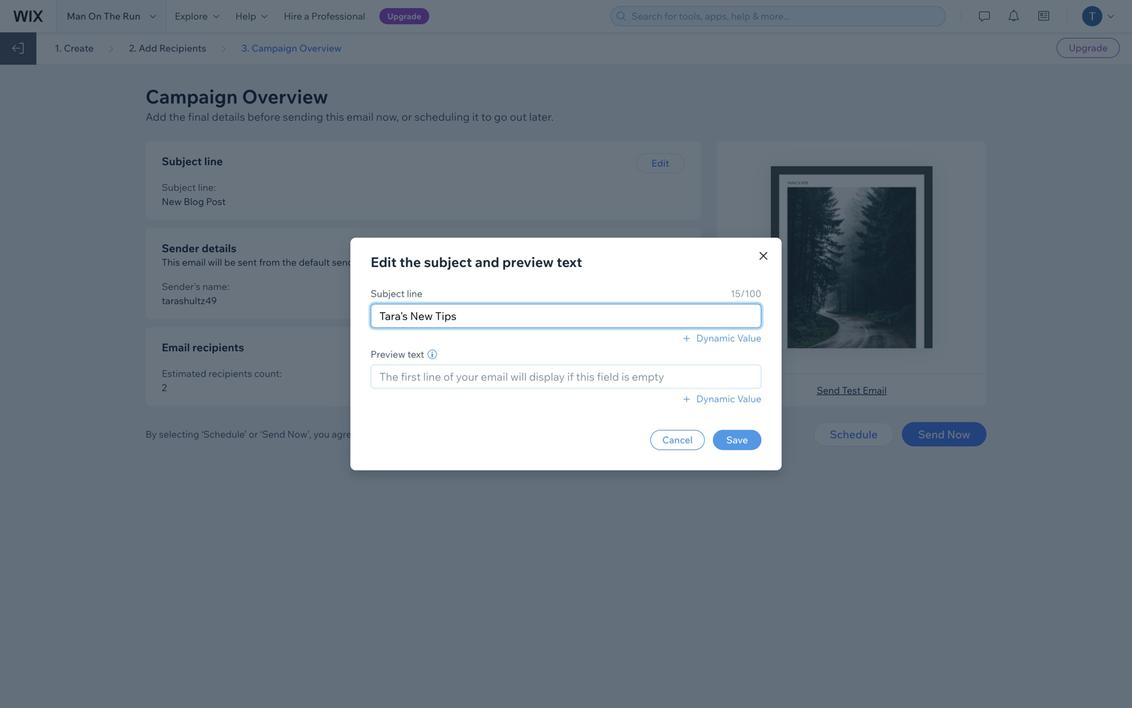 Task type: vqa. For each thing, say whether or not it's contained in the screenshot.
Dynamic
yes



Task type: locate. For each thing, give the bounding box(es) containing it.
this
[[162, 256, 180, 268]]

0 vertical spatial upgrade
[[388, 11, 422, 21]]

0 vertical spatial value
[[738, 332, 762, 344]]

recipients inside the "estimated recipients count: 2"
[[209, 368, 252, 379]]

from
[[259, 256, 280, 268]]

1 vertical spatial new
[[410, 309, 433, 323]]

edit
[[652, 157, 670, 169], [371, 254, 397, 270]]

send inside button
[[817, 384, 841, 396]]

1 vertical spatial or
[[249, 428, 258, 440]]

1 vertical spatial edit
[[371, 254, 397, 270]]

subject line
[[162, 154, 223, 168], [371, 288, 423, 299]]

0 vertical spatial recipients
[[192, 341, 244, 354]]

send inside "button"
[[919, 428, 945, 441]]

1 vertical spatial recipients
[[209, 368, 252, 379]]

sender's
[[162, 281, 200, 292]]

1 dynamic value from the top
[[697, 332, 762, 344]]

details inside campaign overview add the final details before sending this email now, or scheduling it to go out later.
[[212, 110, 245, 123]]

0 vertical spatial to
[[482, 110, 492, 123]]

subject
[[162, 154, 202, 168], [162, 181, 196, 193], [371, 288, 405, 299]]

0 horizontal spatial text
[[408, 348, 425, 360]]

0 vertical spatial dynamic value button
[[681, 332, 762, 344]]

Tara's New Tips text field
[[371, 304, 762, 328]]

upgrade
[[388, 11, 422, 21], [1070, 42, 1109, 54]]

1 vertical spatial overview
[[242, 85, 328, 108]]

2 dynamic from the top
[[697, 393, 736, 405]]

explore
[[175, 10, 208, 22]]

subject up subject line: new blog post
[[162, 154, 202, 168]]

email
[[162, 341, 190, 354], [863, 384, 887, 396]]

upgrade button
[[380, 8, 430, 24], [1057, 38, 1121, 58]]

value up the save
[[738, 393, 762, 405]]

0 horizontal spatial upgrade
[[388, 11, 422, 21]]

line up the line: at the left of the page
[[204, 154, 223, 168]]

to right it
[[482, 110, 492, 123]]

dynamic value button up the save
[[681, 393, 762, 405]]

dynamic up the save
[[697, 393, 736, 405]]

0 horizontal spatial line
[[204, 154, 223, 168]]

edit the subject and preview text
[[371, 254, 583, 270]]

0 vertical spatial email
[[347, 110, 374, 123]]

subject line: new blog post
[[162, 181, 226, 207]]

you
[[314, 428, 330, 440]]

0 horizontal spatial email
[[182, 256, 206, 268]]

line
[[204, 154, 223, 168], [407, 288, 423, 299]]

sender
[[162, 241, 199, 255]]

1 vertical spatial details
[[202, 241, 237, 255]]

details up will
[[202, 241, 237, 255]]

15 /100
[[731, 288, 762, 299]]

1 horizontal spatial campaign
[[252, 42, 297, 54]]

0 vertical spatial subject
[[162, 154, 202, 168]]

recipients
[[192, 341, 244, 354], [209, 368, 252, 379]]

1 vertical spatial upgrade button
[[1057, 38, 1121, 58]]

recipients left count:
[[209, 368, 252, 379]]

schedule button
[[814, 422, 894, 446]]

hire a professional
[[284, 10, 365, 22]]

0 horizontal spatial upgrade button
[[380, 8, 430, 24]]

schedule
[[830, 428, 878, 441]]

0 vertical spatial text
[[557, 254, 583, 270]]

dynamic value
[[697, 332, 762, 344], [697, 393, 762, 405]]

0 horizontal spatial subject line
[[162, 154, 223, 168]]

dynamic value button
[[681, 332, 762, 344], [681, 393, 762, 405]]

cancel
[[663, 434, 693, 446]]

0 horizontal spatial campaign
[[146, 85, 238, 108]]

value for line
[[738, 332, 762, 344]]

overview up sending
[[242, 85, 328, 108]]

1 vertical spatial subject
[[162, 181, 196, 193]]

2 value from the top
[[738, 393, 762, 405]]

to right agree
[[359, 428, 368, 440]]

selecting
[[159, 428, 199, 440]]

0 horizontal spatial new
[[162, 196, 182, 207]]

now,
[[376, 110, 399, 123]]

campaign up final
[[146, 85, 238, 108]]

0 vertical spatial details
[[212, 110, 245, 123]]

1 horizontal spatial or
[[402, 110, 412, 123]]

subject inside subject line: new blog post
[[162, 181, 196, 193]]

send
[[817, 384, 841, 396], [919, 428, 945, 441]]

default
[[299, 256, 330, 268]]

dynamic down the 15
[[697, 332, 736, 344]]

email right 'this'
[[347, 110, 374, 123]]

overview
[[300, 42, 342, 54], [242, 85, 328, 108]]

1 dynamic from the top
[[697, 332, 736, 344]]

0 vertical spatial campaign
[[252, 42, 297, 54]]

0 vertical spatial subject line
[[162, 154, 223, 168]]

new inside subject line: new blog post
[[162, 196, 182, 207]]

2 dynamic value button from the top
[[681, 393, 762, 405]]

0 vertical spatial dynamic
[[697, 332, 736, 344]]

upgrade for left upgrade button
[[388, 11, 422, 21]]

subject line up the line: at the left of the page
[[162, 154, 223, 168]]

overview down hire a professional link
[[300, 42, 342, 54]]

the right the from
[[282, 256, 297, 268]]

edit for edit the subject and preview text
[[371, 254, 397, 270]]

new left tips
[[410, 309, 433, 323]]

add left final
[[146, 110, 167, 123]]

3.
[[242, 42, 250, 54]]

'send
[[260, 428, 285, 440]]

dynamic value up the save
[[697, 393, 762, 405]]

send left test
[[817, 384, 841, 396]]

dynamic for line
[[697, 332, 736, 344]]

1 value from the top
[[738, 332, 762, 344]]

0 vertical spatial upgrade button
[[380, 8, 430, 24]]

dynamic value for line
[[697, 332, 762, 344]]

1 vertical spatial upgrade
[[1070, 42, 1109, 54]]

0 vertical spatial dynamic value
[[697, 332, 762, 344]]

subject up tara's
[[371, 288, 405, 299]]

0 vertical spatial or
[[402, 110, 412, 123]]

0 horizontal spatial or
[[249, 428, 258, 440]]

subject line up tara's
[[371, 288, 423, 299]]

2. add recipients
[[129, 42, 206, 54]]

1 vertical spatial subject line
[[371, 288, 423, 299]]

details inside 'sender details this email will be sent from the default sender.'
[[202, 241, 237, 255]]

tarashultz49
[[162, 295, 217, 306]]

the
[[169, 110, 186, 123], [400, 254, 421, 270], [282, 256, 297, 268], [371, 428, 385, 440]]

or right now, on the left top
[[402, 110, 412, 123]]

dynamic for text
[[697, 393, 736, 405]]

the inside campaign overview add the final details before sending this email now, or scheduling it to go out later.
[[169, 110, 186, 123]]

1 horizontal spatial send
[[919, 428, 945, 441]]

campaign
[[252, 42, 297, 54], [146, 85, 238, 108]]

or left 'send
[[249, 428, 258, 440]]

email down sender
[[182, 256, 206, 268]]

estimated recipients count: 2
[[162, 368, 282, 393]]

add right 2.
[[139, 42, 157, 54]]

text
[[557, 254, 583, 270], [408, 348, 425, 360]]

2 dynamic value from the top
[[697, 393, 762, 405]]

a
[[304, 10, 310, 22]]

1 horizontal spatial subject line
[[371, 288, 423, 299]]

2 vertical spatial subject
[[371, 288, 405, 299]]

will
[[208, 256, 222, 268]]

edit inside button
[[652, 157, 670, 169]]

professional
[[312, 10, 365, 22]]

send left now
[[919, 428, 945, 441]]

1 vertical spatial dynamic value button
[[681, 393, 762, 405]]

value
[[738, 332, 762, 344], [738, 393, 762, 405]]

dynamic value down the 15
[[697, 332, 762, 344]]

1 vertical spatial dynamic
[[697, 393, 736, 405]]

new left blog
[[162, 196, 182, 207]]

campaign inside campaign overview add the final details before sending this email now, or scheduling it to go out later.
[[146, 85, 238, 108]]

1 vertical spatial send
[[919, 428, 945, 441]]

recipients up the "estimated recipients count: 2"
[[192, 341, 244, 354]]

1 horizontal spatial upgrade
[[1070, 42, 1109, 54]]

1 vertical spatial dynamic value
[[697, 393, 762, 405]]

sender.
[[332, 256, 364, 268]]

1 horizontal spatial email
[[347, 110, 374, 123]]

later.
[[529, 110, 554, 123]]

1 horizontal spatial new
[[410, 309, 433, 323]]

final
[[188, 110, 209, 123]]

0 horizontal spatial edit
[[371, 254, 397, 270]]

1 vertical spatial email
[[182, 256, 206, 268]]

None text field
[[371, 364, 762, 389]]

0 vertical spatial new
[[162, 196, 182, 207]]

campaign right '3.'
[[252, 42, 297, 54]]

0 horizontal spatial to
[[359, 428, 368, 440]]

0 vertical spatial overview
[[300, 42, 342, 54]]

1 horizontal spatial line
[[407, 288, 423, 299]]

add
[[139, 42, 157, 54], [146, 110, 167, 123]]

subject up blog
[[162, 181, 196, 193]]

1 vertical spatial campaign
[[146, 85, 238, 108]]

details
[[212, 110, 245, 123], [202, 241, 237, 255]]

edit for edit
[[652, 157, 670, 169]]

details right final
[[212, 110, 245, 123]]

1 vertical spatial value
[[738, 393, 762, 405]]

dynamic value button down the 15
[[681, 332, 762, 344]]

0 vertical spatial edit
[[652, 157, 670, 169]]

line up tara's new tips
[[407, 288, 423, 299]]

dynamic
[[697, 332, 736, 344], [697, 393, 736, 405]]

0 horizontal spatial email
[[162, 341, 190, 354]]

0 horizontal spatial send
[[817, 384, 841, 396]]

1 vertical spatial email
[[863, 384, 887, 396]]

email right test
[[863, 384, 887, 396]]

value down /100
[[738, 332, 762, 344]]

to inside campaign overview add the final details before sending this email now, or scheduling it to go out later.
[[482, 110, 492, 123]]

1 horizontal spatial edit
[[652, 157, 670, 169]]

1 vertical spatial add
[[146, 110, 167, 123]]

0 vertical spatial email
[[162, 341, 190, 354]]

now
[[948, 428, 971, 441]]

1 vertical spatial to
[[359, 428, 368, 440]]

1 dynamic value button from the top
[[681, 332, 762, 344]]

new
[[162, 196, 182, 207], [410, 309, 433, 323]]

email up estimated
[[162, 341, 190, 354]]

the left final
[[169, 110, 186, 123]]

sending
[[283, 110, 323, 123]]

0 vertical spatial send
[[817, 384, 841, 396]]

1 horizontal spatial email
[[863, 384, 887, 396]]

1 horizontal spatial to
[[482, 110, 492, 123]]



Task type: describe. For each thing, give the bounding box(es) containing it.
the right agree
[[371, 428, 385, 440]]

this
[[326, 110, 344, 123]]

dynamic value for text
[[697, 393, 762, 405]]

estimated
[[162, 368, 207, 379]]

email inside 'sender details this email will be sent from the default sender.'
[[182, 256, 206, 268]]

preview
[[503, 254, 554, 270]]

name:
[[203, 281, 230, 292]]

15
[[731, 288, 741, 299]]

sender details this email will be sent from the default sender.
[[162, 241, 364, 268]]

send test email
[[817, 384, 887, 396]]

save
[[727, 434, 749, 446]]

scheduling
[[415, 110, 470, 123]]

sender's name: tarashultz49
[[162, 281, 230, 306]]

count:
[[254, 368, 282, 379]]

send for send test email
[[817, 384, 841, 396]]

the
[[104, 10, 121, 22]]

save button
[[713, 430, 762, 450]]

sent
[[238, 256, 257, 268]]

upgrade for right upgrade button
[[1070, 42, 1109, 54]]

be
[[224, 256, 236, 268]]

it
[[472, 110, 479, 123]]

0 vertical spatial line
[[204, 154, 223, 168]]

help button
[[227, 0, 276, 32]]

post
[[206, 196, 226, 207]]

tarashultz49@gmail.com
[[432, 295, 542, 306]]

email inside campaign overview add the final details before sending this email now, or scheduling it to go out later.
[[347, 110, 374, 123]]

cancel button
[[651, 430, 705, 450]]

preview text
[[371, 348, 425, 360]]

1 horizontal spatial text
[[557, 254, 583, 270]]

create
[[64, 42, 94, 54]]

by
[[146, 428, 157, 440]]

help
[[236, 10, 256, 22]]

tips
[[436, 309, 457, 323]]

/100
[[741, 288, 762, 299]]

2
[[162, 382, 167, 393]]

the left the subject
[[400, 254, 421, 270]]

before
[[248, 110, 281, 123]]

dynamic value button for subject line
[[681, 332, 762, 344]]

the inside 'sender details this email will be sent from the default sender.'
[[282, 256, 297, 268]]

blog
[[184, 196, 204, 207]]

recipients for email
[[192, 341, 244, 354]]

and
[[475, 254, 500, 270]]

tara's
[[380, 309, 408, 323]]

send now button
[[903, 422, 987, 446]]

on
[[88, 10, 102, 22]]

3. campaign overview
[[242, 42, 342, 54]]

edit button
[[637, 153, 685, 173]]

email inside button
[[863, 384, 887, 396]]

3. campaign overview link
[[242, 42, 342, 54]]

'schedule'
[[202, 428, 247, 440]]

send test email button
[[817, 384, 887, 397]]

send now
[[919, 428, 971, 441]]

overview inside campaign overview add the final details before sending this email now, or scheduling it to go out later.
[[242, 85, 328, 108]]

go
[[494, 110, 508, 123]]

1.
[[55, 42, 62, 54]]

value for text
[[738, 393, 762, 405]]

hire a professional link
[[276, 0, 374, 32]]

man on the run
[[67, 10, 141, 22]]

2. add recipients link
[[129, 42, 206, 54]]

or inside campaign overview add the final details before sending this email now, or scheduling it to go out later.
[[402, 110, 412, 123]]

1 vertical spatial text
[[408, 348, 425, 360]]

hire
[[284, 10, 302, 22]]

test
[[843, 384, 861, 396]]

1 horizontal spatial upgrade button
[[1057, 38, 1121, 58]]

run
[[123, 10, 141, 22]]

line:
[[198, 181, 216, 193]]

1. create link
[[55, 42, 94, 54]]

1 vertical spatial line
[[407, 288, 423, 299]]

subject
[[424, 254, 472, 270]]

by selecting 'schedule' or 'send now', you agree to the
[[146, 428, 387, 440]]

new inside 'text box'
[[410, 309, 433, 323]]

add inside campaign overview add the final details before sending this email now, or scheduling it to go out later.
[[146, 110, 167, 123]]

now',
[[288, 428, 312, 440]]

recipients
[[159, 42, 206, 54]]

0 vertical spatial add
[[139, 42, 157, 54]]

preview
[[371, 348, 406, 360]]

campaign overview add the final details before sending this email now, or scheduling it to go out later.
[[146, 85, 554, 123]]

1. create
[[55, 42, 94, 54]]

agree
[[332, 428, 357, 440]]

Search for tools, apps, help & more... field
[[628, 7, 942, 26]]

man
[[67, 10, 86, 22]]

recipients for estimated
[[209, 368, 252, 379]]

dynamic value button for preview text
[[681, 393, 762, 405]]

send for send now
[[919, 428, 945, 441]]

email recipients
[[162, 341, 244, 354]]

out
[[510, 110, 527, 123]]

tara's new tips
[[380, 309, 457, 323]]

2.
[[129, 42, 137, 54]]



